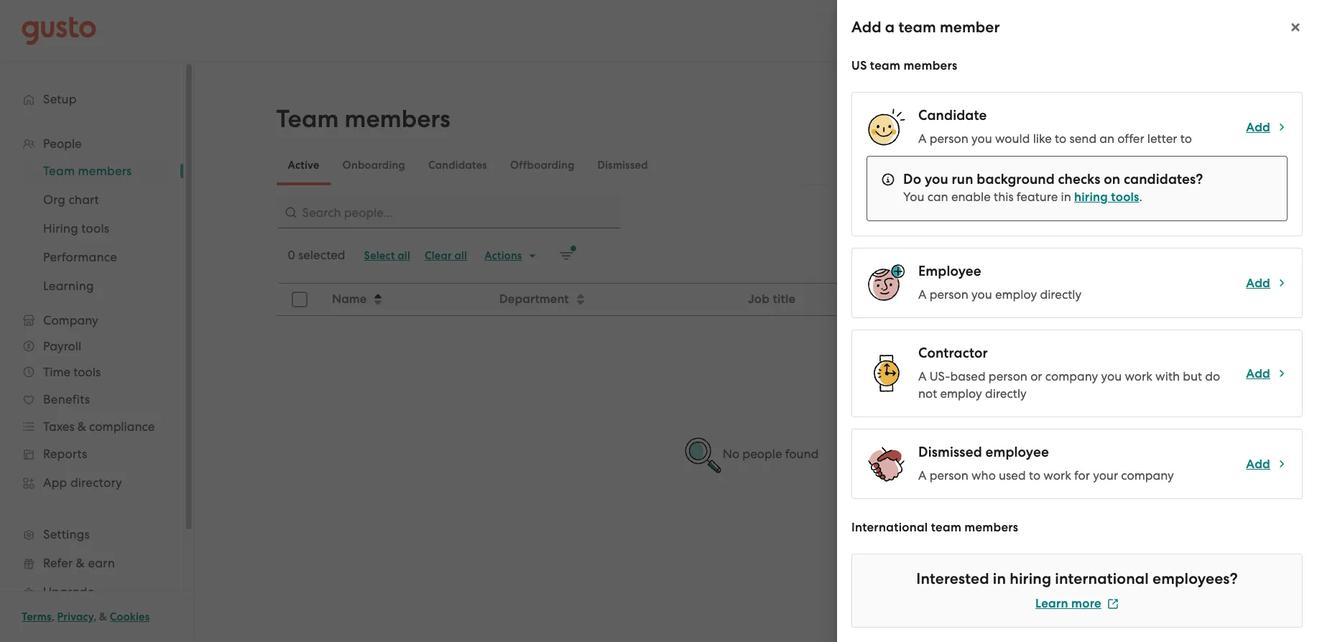 Task type: locate. For each thing, give the bounding box(es) containing it.
members for us team members
[[904, 58, 957, 73]]

directly inside a us-based person or company you work with but do not employ directly
[[985, 387, 1027, 401]]

0 vertical spatial hiring
[[1074, 190, 1108, 205]]

to right "letter"
[[1180, 131, 1192, 146]]

select all
[[364, 249, 410, 262]]

used
[[999, 469, 1026, 483]]

home image
[[22, 16, 96, 45]]

0 vertical spatial company
[[1045, 369, 1098, 384]]

you left 'would'
[[971, 131, 992, 146]]

add for dismissed employee
[[1246, 457, 1270, 472]]

team up the interested
[[931, 520, 962, 535]]

dismissed for dismissed
[[598, 159, 648, 172]]

hiring
[[1074, 190, 1108, 205], [1010, 570, 1051, 589]]

privacy
[[57, 611, 94, 624]]

hiring down checks
[[1074, 190, 1108, 205]]

a for dismissed employee
[[918, 469, 927, 483]]

add button for contractor
[[1246, 365, 1288, 383]]

to right like
[[1055, 131, 1067, 146]]

offboarding
[[510, 159, 575, 172]]

add for contractor
[[1246, 366, 1270, 381]]

person down candidate
[[930, 131, 968, 146]]

members up onboarding
[[345, 104, 450, 134]]

all
[[398, 249, 410, 262], [455, 249, 467, 262]]

0 horizontal spatial in
[[993, 570, 1006, 589]]

work
[[1125, 369, 1153, 384], [1044, 469, 1071, 483]]

0 horizontal spatial members
[[345, 104, 450, 134]]

1 horizontal spatial directly
[[1040, 287, 1082, 302]]

0 horizontal spatial work
[[1044, 469, 1071, 483]]

1 horizontal spatial employ
[[995, 287, 1037, 302]]

1 horizontal spatial hiring
[[1074, 190, 1108, 205]]

new notifications image
[[559, 249, 574, 263], [559, 249, 574, 263]]

select all button
[[357, 244, 417, 267]]

team
[[899, 18, 936, 37], [870, 58, 901, 73], [931, 520, 962, 535]]

a down employee
[[918, 287, 927, 302]]

in right the interested
[[993, 570, 1006, 589]]

0 vertical spatial team
[[899, 18, 936, 37]]

offboarding button
[[499, 148, 586, 183]]

active button
[[276, 148, 331, 183]]

0 horizontal spatial ,
[[51, 611, 54, 624]]

, left "privacy"
[[51, 611, 54, 624]]

1 vertical spatial directly
[[985, 387, 1027, 401]]

you up can
[[925, 171, 948, 188]]

candidates button
[[417, 148, 499, 183]]

dismissed inside "add a team member drawer" dialog
[[918, 444, 982, 461]]

1 horizontal spatial all
[[455, 249, 467, 262]]

.
[[1139, 190, 1142, 204]]

terms , privacy , & cookies
[[22, 611, 150, 624]]

2 vertical spatial team
[[931, 520, 962, 535]]

, left &
[[94, 611, 97, 624]]

person for employee
[[930, 287, 968, 302]]

members for international team members
[[965, 520, 1018, 535]]

2 a from the top
[[918, 287, 927, 302]]

company right or
[[1045, 369, 1098, 384]]

0 vertical spatial members
[[904, 58, 957, 73]]

a for employee
[[918, 287, 927, 302]]

all for clear all
[[455, 249, 467, 262]]

1 horizontal spatial ,
[[94, 611, 97, 624]]

1 horizontal spatial company
[[1121, 469, 1174, 483]]

a us-based person or company you work with but do not employ directly
[[918, 369, 1220, 401]]

4 a from the top
[[918, 469, 927, 483]]

a inside a us-based person or company you work with but do not employ directly
[[918, 369, 927, 384]]

in down do you run background checks on candidates?
[[1061, 190, 1071, 204]]

checks
[[1058, 171, 1101, 188]]

1 vertical spatial employ
[[940, 387, 982, 401]]

us
[[852, 58, 867, 73]]

a
[[918, 131, 927, 146], [918, 287, 927, 302], [918, 369, 927, 384], [918, 469, 927, 483]]

you inside a us-based person or company you work with but do not employ directly
[[1101, 369, 1122, 384]]

1 horizontal spatial to
[[1055, 131, 1067, 146]]

this
[[994, 190, 1014, 204]]

add for candidate
[[1246, 120, 1270, 135]]

team for us team members
[[870, 58, 901, 73]]

more
[[1071, 596, 1101, 612]]

dismissed
[[598, 159, 648, 172], [918, 444, 982, 461]]

offer
[[1118, 131, 1144, 146]]

cookies
[[110, 611, 150, 624]]

employees?
[[1153, 570, 1238, 589]]

1 , from the left
[[51, 611, 54, 624]]

select
[[364, 249, 395, 262]]

hiring inside do you run background checks on candidates? alert
[[1074, 190, 1108, 205]]

work inside a us-based person or company you work with but do not employ directly
[[1125, 369, 1153, 384]]

person left who
[[930, 469, 968, 483]]

1 vertical spatial hiring
[[1010, 570, 1051, 589]]

directly
[[1040, 287, 1082, 302], [985, 387, 1027, 401]]

dismissed employee
[[918, 444, 1049, 461]]

found
[[785, 447, 819, 461]]

2 horizontal spatial members
[[965, 520, 1018, 535]]

to
[[1055, 131, 1067, 146], [1180, 131, 1192, 146], [1029, 469, 1041, 483]]

0 vertical spatial in
[[1061, 190, 1071, 204]]

0 horizontal spatial all
[[398, 249, 410, 262]]

a up international team members
[[918, 469, 927, 483]]

0 vertical spatial dismissed
[[598, 159, 648, 172]]

2 vertical spatial members
[[965, 520, 1018, 535]]

person for candidate
[[930, 131, 968, 146]]

1 horizontal spatial members
[[904, 58, 957, 73]]

0 horizontal spatial directly
[[985, 387, 1027, 401]]

employ
[[995, 287, 1037, 302], [940, 387, 982, 401]]

1 vertical spatial team
[[870, 58, 901, 73]]

1 a from the top
[[918, 131, 927, 146]]

Search people... field
[[276, 197, 621, 229]]

no
[[723, 447, 740, 461]]

3 a from the top
[[918, 369, 927, 384]]

you
[[971, 131, 992, 146], [925, 171, 948, 188], [971, 287, 992, 302], [1101, 369, 1122, 384]]

2 all from the left
[[455, 249, 467, 262]]

learn
[[1036, 596, 1068, 612]]

0 horizontal spatial employ
[[940, 387, 982, 401]]

company right your on the right bottom
[[1121, 469, 1174, 483]]

1 vertical spatial dismissed
[[918, 444, 982, 461]]

you left with
[[1101, 369, 1122, 384]]

0 horizontal spatial hiring
[[1010, 570, 1051, 589]]

would
[[995, 131, 1030, 146]]

team right us in the right of the page
[[870, 58, 901, 73]]

person
[[930, 131, 968, 146], [930, 287, 968, 302], [989, 369, 1028, 384], [930, 469, 968, 483]]

1 add button from the top
[[1246, 119, 1288, 136]]

members down add a team member in the right top of the page
[[904, 58, 957, 73]]

type
[[976, 292, 1002, 307]]

can
[[927, 190, 948, 204]]

company
[[1045, 369, 1098, 384], [1121, 469, 1174, 483]]

,
[[51, 611, 54, 624], [94, 611, 97, 624]]

2 horizontal spatial to
[[1180, 131, 1192, 146]]

work left for
[[1044, 469, 1071, 483]]

hiring up learn
[[1010, 570, 1051, 589]]

an
[[1100, 131, 1115, 146]]

dismissed inside button
[[598, 159, 648, 172]]

no people found
[[723, 447, 819, 461]]

1 horizontal spatial in
[[1061, 190, 1071, 204]]

person left or
[[989, 369, 1028, 384]]

a down candidate
[[918, 131, 927, 146]]

1 vertical spatial in
[[993, 570, 1006, 589]]

all right clear
[[455, 249, 467, 262]]

1 horizontal spatial work
[[1125, 369, 1153, 384]]

but
[[1183, 369, 1202, 384]]

to right used
[[1029, 469, 1041, 483]]

account menu element
[[1040, 0, 1296, 61]]

employment type button
[[893, 285, 1213, 315]]

like
[[1033, 131, 1052, 146]]

a left 'us-'
[[918, 369, 927, 384]]

name
[[332, 292, 366, 307]]

work left with
[[1125, 369, 1153, 384]]

person down employee
[[930, 287, 968, 302]]

1 all from the left
[[398, 249, 410, 262]]

in
[[1061, 190, 1071, 204], [993, 570, 1006, 589]]

1 horizontal spatial dismissed
[[918, 444, 982, 461]]

members
[[904, 58, 957, 73], [345, 104, 450, 134], [965, 520, 1018, 535]]

team members
[[276, 104, 450, 134]]

team right 'a'
[[899, 18, 936, 37]]

all right select
[[398, 249, 410, 262]]

2 add button from the top
[[1246, 275, 1288, 292]]

add button for employee
[[1246, 275, 1288, 292]]

members down who
[[965, 520, 1018, 535]]

0 horizontal spatial company
[[1045, 369, 1098, 384]]

1 vertical spatial members
[[345, 104, 450, 134]]

you inside alert
[[925, 171, 948, 188]]

run
[[952, 171, 973, 188]]

with
[[1156, 369, 1180, 384]]

employee
[[986, 444, 1049, 461]]

candidate
[[918, 107, 987, 124]]

4 add button from the top
[[1246, 456, 1288, 473]]

3 add button from the top
[[1246, 365, 1288, 383]]

0 vertical spatial work
[[1125, 369, 1153, 384]]

in inside you can enable this feature in hiring tools .
[[1061, 190, 1071, 204]]

or
[[1031, 369, 1042, 384]]

based
[[950, 369, 986, 384]]

0 horizontal spatial dismissed
[[598, 159, 648, 172]]

add button for candidate
[[1246, 119, 1288, 136]]

add button
[[1246, 119, 1288, 136], [1246, 275, 1288, 292], [1246, 365, 1288, 383], [1246, 456, 1288, 473]]



Task type: describe. For each thing, give the bounding box(es) containing it.
person for dismissed employee
[[930, 469, 968, 483]]

send
[[1070, 131, 1097, 146]]

person inside a us-based person or company you work with but do not employ directly
[[989, 369, 1028, 384]]

company inside a us-based person or company you work with but do not employ directly
[[1045, 369, 1098, 384]]

add for employee
[[1246, 276, 1270, 291]]

2 , from the left
[[94, 611, 97, 624]]

interested
[[916, 570, 989, 589]]

department
[[499, 292, 568, 307]]

enable
[[951, 190, 991, 204]]

dismissed button
[[586, 148, 660, 183]]

learn more
[[1036, 596, 1101, 612]]

you down employee
[[971, 287, 992, 302]]

us-
[[930, 369, 950, 384]]

add a team member
[[852, 18, 1000, 37]]

on
[[1104, 171, 1120, 188]]

do
[[903, 171, 921, 188]]

do you run background checks on candidates?
[[903, 171, 1203, 188]]

a for candidate
[[918, 131, 927, 146]]

who
[[971, 469, 996, 483]]

team members tab list
[[276, 145, 1225, 185]]

all for select all
[[398, 249, 410, 262]]

department button
[[490, 285, 738, 315]]

feature
[[1017, 190, 1058, 204]]

onboarding
[[342, 159, 405, 172]]

contractor
[[918, 345, 988, 361]]

international team members
[[852, 520, 1018, 535]]

candidates
[[428, 159, 487, 172]]

employ inside a us-based person or company you work with but do not employ directly
[[940, 387, 982, 401]]

candidates?
[[1124, 171, 1203, 188]]

1 vertical spatial company
[[1121, 469, 1174, 483]]

0
[[288, 248, 295, 262]]

letter
[[1147, 131, 1177, 146]]

do
[[1205, 369, 1220, 384]]

clear all button
[[417, 244, 474, 267]]

&
[[99, 611, 107, 624]]

us team members
[[852, 58, 957, 73]]

a person you employ directly
[[918, 287, 1082, 302]]

people
[[743, 447, 782, 461]]

international
[[1055, 570, 1149, 589]]

0 vertical spatial employ
[[995, 287, 1037, 302]]

terms link
[[22, 611, 51, 624]]

tools
[[1111, 190, 1139, 205]]

a for contractor
[[918, 369, 927, 384]]

international
[[852, 520, 928, 535]]

add button for dismissed employee
[[1246, 456, 1288, 473]]

hiring tools link
[[1074, 190, 1139, 205]]

a
[[885, 18, 895, 37]]

active
[[288, 159, 319, 172]]

for
[[1074, 469, 1090, 483]]

employment type
[[902, 292, 1002, 307]]

employee
[[918, 263, 981, 280]]

a person you would like to send an offer letter to
[[918, 131, 1192, 146]]

you
[[903, 190, 924, 204]]

clear
[[425, 249, 452, 262]]

selected
[[298, 248, 345, 262]]

0 vertical spatial directly
[[1040, 287, 1082, 302]]

your
[[1093, 469, 1118, 483]]

dismissed for dismissed employee
[[918, 444, 982, 461]]

1 vertical spatial work
[[1044, 469, 1071, 483]]

clear all
[[425, 249, 467, 262]]

background
[[977, 171, 1055, 188]]

privacy link
[[57, 611, 94, 624]]

team
[[276, 104, 339, 134]]

cookies button
[[110, 609, 150, 626]]

learn more link
[[1036, 596, 1119, 612]]

team for international team members
[[931, 520, 962, 535]]

0 selected status
[[288, 248, 345, 262]]

member
[[940, 18, 1000, 37]]

you can enable this feature in hiring tools .
[[903, 190, 1142, 205]]

0 horizontal spatial to
[[1029, 469, 1041, 483]]

name button
[[323, 285, 489, 315]]

add a team member drawer dialog
[[837, 0, 1317, 642]]

opens in a new tab image
[[1107, 598, 1119, 610]]

do you run background checks on candidates? alert
[[867, 156, 1288, 221]]

interested in hiring international employees?
[[916, 570, 1238, 589]]

employment
[[902, 292, 973, 307]]

0 selected
[[288, 248, 345, 262]]

not
[[918, 387, 937, 401]]

onboarding button
[[331, 148, 417, 183]]

a person who used to work for your company
[[918, 469, 1174, 483]]

terms
[[22, 611, 51, 624]]

Select all rows on this page checkbox
[[283, 284, 315, 315]]



Task type: vqa. For each thing, say whether or not it's contained in the screenshot.
hiring in the Do you run background checks on candidates? alert
yes



